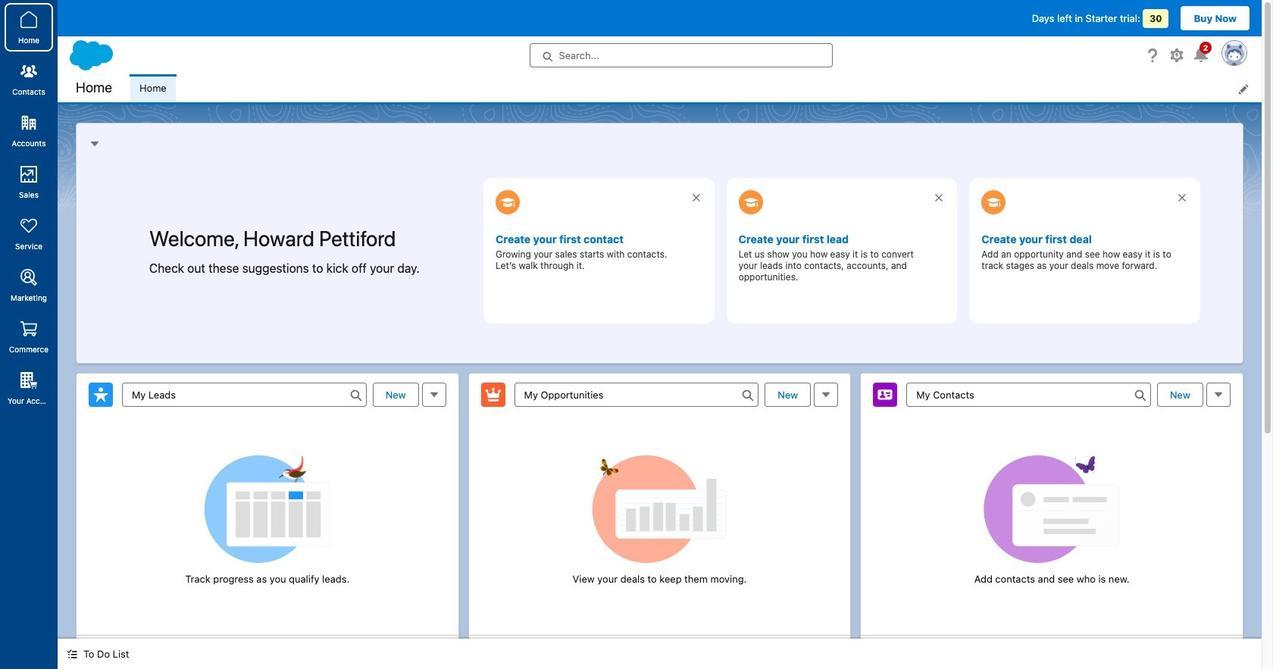 Task type: describe. For each thing, give the bounding box(es) containing it.
2 select an option text field from the left
[[514, 382, 759, 407]]



Task type: vqa. For each thing, say whether or not it's contained in the screenshot.
List View Controls icon
no



Task type: locate. For each thing, give the bounding box(es) containing it.
1 horizontal spatial select an option text field
[[514, 382, 759, 407]]

0 horizontal spatial select an option text field
[[122, 382, 367, 407]]

1 select an option text field from the left
[[122, 382, 367, 407]]

text default image
[[67, 649, 77, 659]]

list
[[130, 74, 1262, 102]]

Select an Option text field
[[122, 382, 367, 407], [514, 382, 759, 407]]



